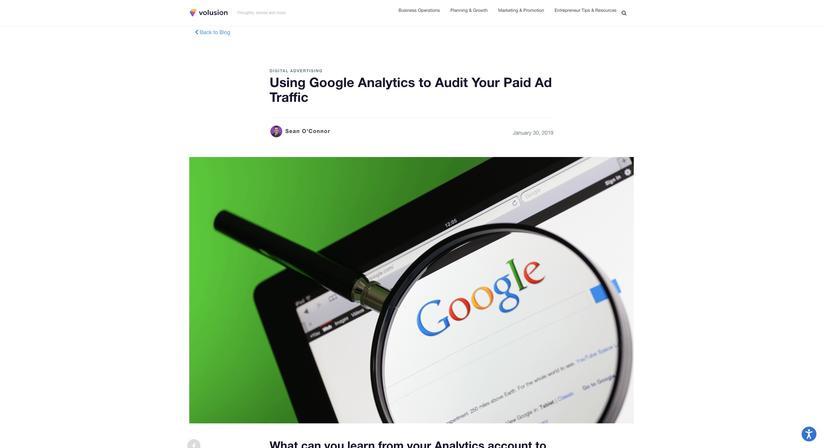 Task type: vqa. For each thing, say whether or not it's contained in the screenshot.
the ad
yes



Task type: locate. For each thing, give the bounding box(es) containing it.
1 vertical spatial to
[[419, 74, 432, 90]]

sean o'connor
[[285, 128, 330, 134]]

planning & growth
[[451, 7, 488, 13]]

& right tips
[[591, 8, 594, 13]]

stories
[[256, 10, 268, 15]]

to left 'audit'
[[419, 74, 432, 90]]

1 horizontal spatial &
[[520, 7, 522, 13]]

paid
[[504, 74, 531, 90]]

digital
[[270, 68, 289, 73]]

0 vertical spatial to
[[213, 29, 218, 35]]

0 horizontal spatial to
[[213, 29, 218, 35]]

thoughts, stories and more.
[[237, 10, 287, 15]]

using google analytics to audit your paid ad traffic image
[[189, 157, 634, 424]]

1 horizontal spatial to
[[419, 74, 432, 90]]

entrepreneur tips & resources link
[[555, 7, 617, 14]]

& for marketing
[[520, 7, 522, 13]]

& right the "marketing"
[[520, 7, 522, 13]]

and
[[269, 10, 275, 15]]

to inside digital advertising using google analytics to audit your paid ad traffic
[[419, 74, 432, 90]]

& left growth
[[469, 7, 472, 13]]

entrepreneur
[[555, 8, 581, 13]]

resources
[[596, 8, 617, 13]]

to left blog
[[213, 29, 218, 35]]

blog
[[220, 29, 230, 35]]

january 30, 2019
[[513, 130, 554, 136]]

30,
[[533, 130, 540, 136]]

advertising
[[290, 68, 323, 73]]

&
[[469, 7, 472, 13], [520, 7, 522, 13], [591, 8, 594, 13]]

o'connor
[[302, 128, 330, 134]]

digital advertising using google analytics to audit your paid ad traffic
[[270, 68, 552, 105]]

to inside the "back to blog" link
[[213, 29, 218, 35]]

to
[[213, 29, 218, 35], [419, 74, 432, 90]]

sean o'connor link
[[270, 125, 330, 138]]

0 horizontal spatial &
[[469, 7, 472, 13]]

more.
[[276, 10, 287, 15]]

marketing & promotion link
[[498, 7, 544, 14]]

your
[[472, 74, 500, 90]]

audit
[[435, 74, 468, 90]]

search image
[[622, 10, 627, 15]]



Task type: describe. For each thing, give the bounding box(es) containing it.
thoughts,
[[237, 10, 255, 15]]

operations
[[418, 7, 440, 13]]

january
[[513, 130, 532, 136]]

tips
[[582, 8, 590, 13]]

back
[[200, 29, 212, 35]]

entrepreneur tips & resources
[[555, 8, 617, 13]]

back to blog
[[198, 29, 230, 35]]

facebook image
[[192, 443, 196, 448]]

analytics
[[358, 74, 415, 90]]

ad
[[535, 74, 552, 90]]

planning & growth link
[[451, 7, 488, 14]]

business
[[399, 7, 417, 13]]

using
[[270, 74, 306, 90]]

chevron left image
[[195, 29, 198, 35]]

& for planning
[[469, 7, 472, 13]]

business operations
[[399, 7, 440, 13]]

planning
[[451, 7, 468, 13]]

growth
[[473, 7, 488, 13]]

traffic
[[270, 89, 308, 105]]

sean
[[285, 128, 300, 134]]

2 horizontal spatial &
[[591, 8, 594, 13]]

2019
[[542, 130, 554, 136]]

back to blog link
[[191, 26, 234, 39]]

promotion
[[524, 7, 544, 13]]

marketing
[[498, 7, 518, 13]]

open accessibe: accessibility options, statement and help image
[[806, 430, 813, 439]]

business operations link
[[399, 7, 440, 14]]

google
[[309, 74, 354, 90]]

marketing & promotion
[[498, 7, 544, 13]]



